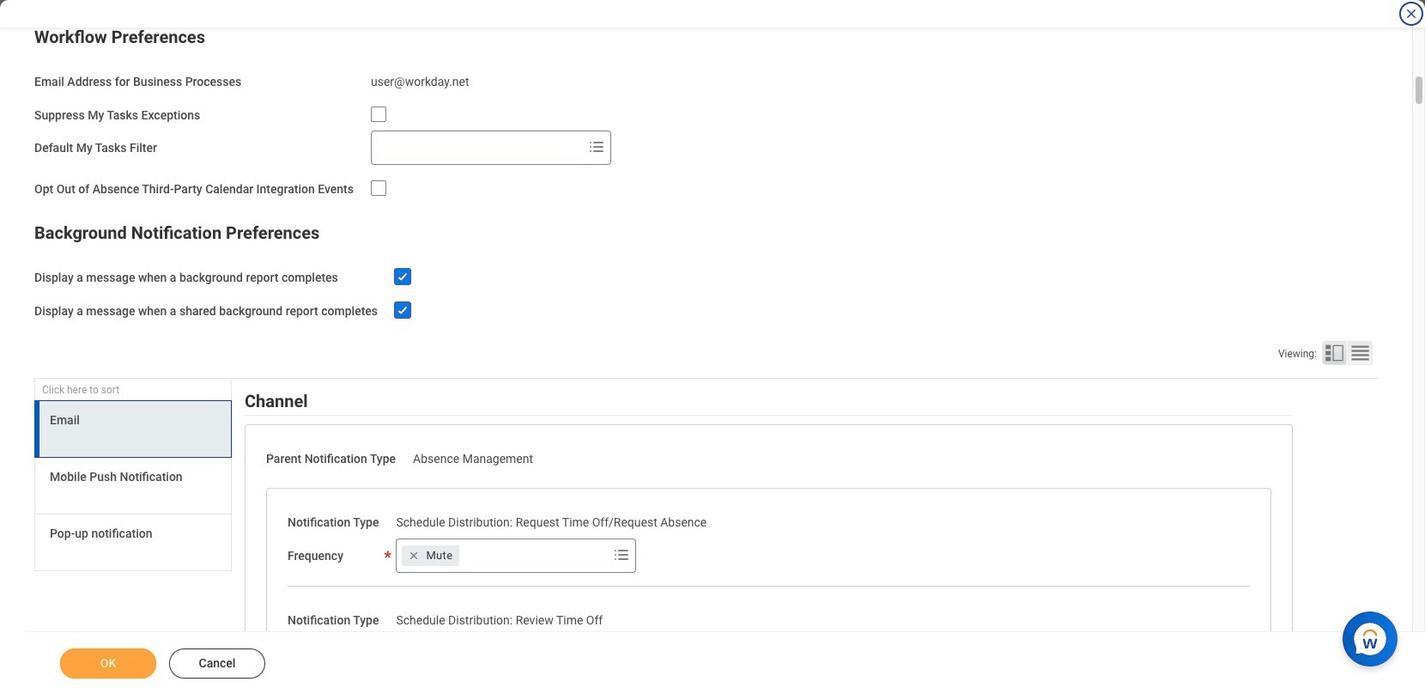 Task type: vqa. For each thing, say whether or not it's contained in the screenshot.
the rightmost inbox image
no



Task type: locate. For each thing, give the bounding box(es) containing it.
1 vertical spatial group
[[34, 219, 1379, 320]]

x small image
[[406, 547, 423, 564]]

group
[[34, 23, 1379, 198], [34, 219, 1379, 320]]

workday assistant region
[[1343, 605, 1405, 667]]

check small image
[[393, 300, 413, 320]]

close change preferences image
[[1405, 7, 1419, 21]]

dialog
[[0, 0, 1426, 694]]

1 group from the top
[[34, 23, 1379, 198]]

list box
[[34, 400, 232, 571]]

schedule distribution: review time off element
[[396, 610, 603, 627]]

check small image
[[393, 266, 413, 287]]

schedule distribution: request time off/request absence element
[[396, 512, 707, 529]]

absence management element
[[413, 448, 534, 465]]

Toggle to Grid view radio
[[1349, 341, 1374, 365]]

option group
[[1279, 341, 1379, 368]]

0 vertical spatial group
[[34, 23, 1379, 198]]

prompts image
[[612, 545, 633, 565]]



Task type: describe. For each thing, give the bounding box(es) containing it.
navigation pane region
[[34, 378, 232, 575]]

prompts image
[[587, 137, 607, 157]]

Toggle to List Detail view radio
[[1323, 341, 1348, 365]]

mute element
[[426, 548, 453, 564]]

Search field
[[372, 133, 583, 163]]

mute, press delete to clear value. option
[[402, 545, 460, 566]]

2 group from the top
[[34, 219, 1379, 320]]



